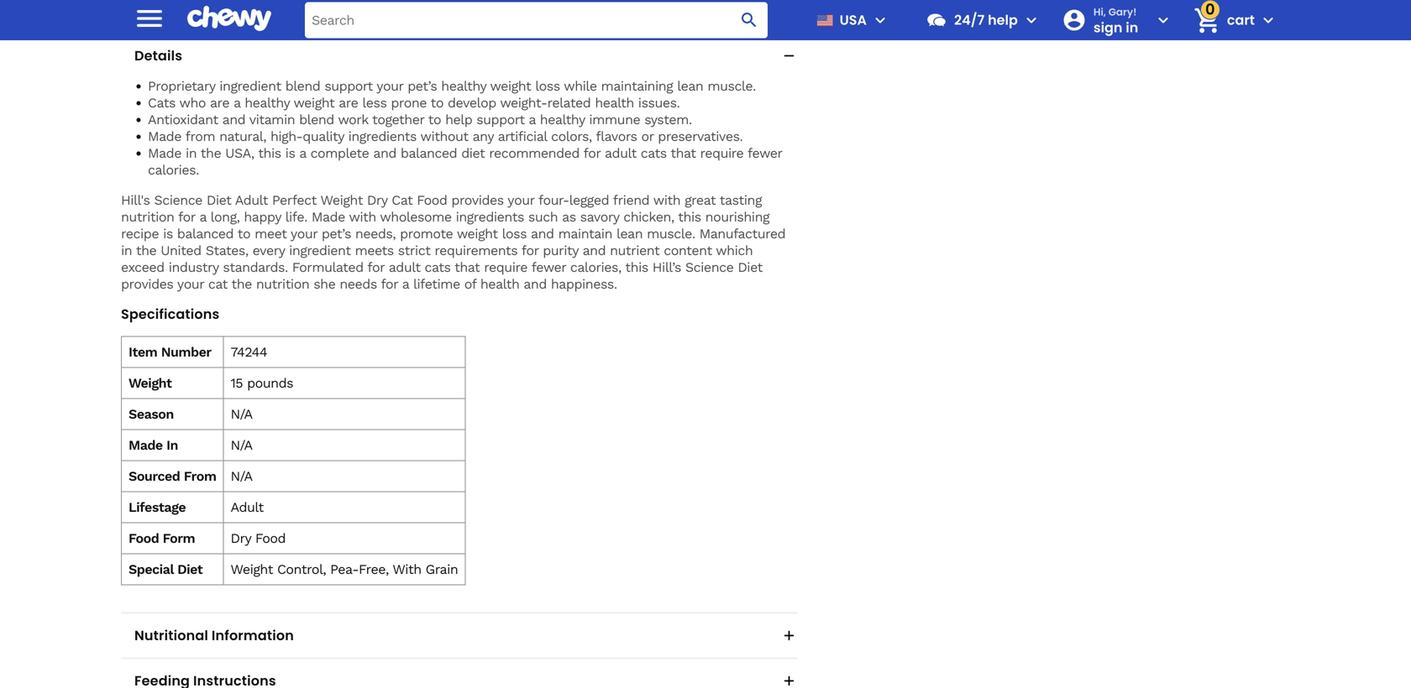 Task type: vqa. For each thing, say whether or not it's contained in the screenshot.


Task type: locate. For each thing, give the bounding box(es) containing it.
healthy up vitamin
[[245, 95, 290, 111]]

in inside proprietary ingredient blend support your pet's healthy weight loss while maintaining lean muscle. cats who are a healthy weight are less prone to develop weight-related health issues. antioxidant and vitamin blend work together to help support a healthy immune system. made from natural, high-quality ingredients without any artificial colors, flavors or preservatives. made in the usa, this is a complete and balanced diet recommended for adult cats that require fewer calories.
[[186, 145, 197, 161]]

1 horizontal spatial that
[[671, 145, 696, 161]]

grain
[[426, 562, 458, 578]]

require inside proprietary ingredient blend support your pet's healthy weight loss while maintaining lean muscle. cats who are a healthy weight are less prone to develop weight-related health issues. antioxidant and vitamin blend work together to help support a healthy immune system. made from natural, high-quality ingredients without any artificial colors, flavors or preservatives. made in the usa, this is a complete and balanced diet recommended for adult cats that require fewer calories.
[[700, 145, 744, 161]]

cat
[[208, 277, 228, 292]]

cats inside proprietary ingredient blend support your pet's healthy weight loss while maintaining lean muscle. cats who are a healthy weight are less prone to develop weight-related health issues. antioxidant and vitamin blend work together to help support a healthy immune system. made from natural, high-quality ingredients without any artificial colors, flavors or preservatives. made in the usa, this is a complete and balanced diet recommended for adult cats that require fewer calories.
[[641, 145, 667, 161]]

weight up requirements
[[457, 226, 498, 242]]

2 horizontal spatial food
[[417, 193, 447, 208]]

made inside hill's science diet adult perfect weight dry cat food provides your four-legged friend with great tasting nutrition for a long, happy life. made with wholesome ingredients such as savory chicken, this nourishing recipe is balanced to meet your pet's needs, promote weight loss and maintain lean muscle. manufactured in the united states, every ingredient meets strict requirements for purity and nutrient content which exceed industry standards. formulated for adult cats that require fewer calories, this hill's science diet provides your cat the nutrition she needs for a lifetime of health and happiness.
[[312, 209, 345, 225]]

0 horizontal spatial ingredient
[[220, 78, 281, 94]]

healthy down related
[[540, 112, 585, 128]]

1 horizontal spatial are
[[339, 95, 358, 111]]

0 vertical spatial fewer
[[748, 145, 782, 161]]

loss
[[535, 78, 560, 94], [502, 226, 527, 242]]

health
[[595, 95, 634, 111], [480, 277, 520, 292]]

chewy home image
[[187, 0, 271, 37]]

cats up the lifetime
[[425, 260, 451, 276]]

and
[[222, 112, 245, 128], [373, 145, 396, 161], [531, 226, 554, 242], [583, 243, 606, 259], [524, 277, 547, 292]]

are right who
[[210, 95, 229, 111]]

that inside proprietary ingredient blend support your pet's healthy weight loss while maintaining lean muscle. cats who are a healthy weight are less prone to develop weight-related health issues. antioxidant and vitamin blend work together to help support a healthy immune system. made from natural, high-quality ingredients without any artificial colors, flavors or preservatives. made in the usa, this is a complete and balanced diet recommended for adult cats that require fewer calories.
[[671, 145, 696, 161]]

special diet
[[129, 562, 203, 578]]

are up 'work'
[[339, 95, 358, 111]]

provides
[[451, 193, 504, 208], [121, 277, 173, 292]]

1 vertical spatial science
[[685, 260, 734, 276]]

meets
[[355, 243, 394, 259]]

24/7 help
[[954, 11, 1018, 29]]

details
[[134, 46, 182, 65]]

in down from
[[186, 145, 197, 161]]

menu image
[[870, 10, 891, 30]]

sourced from
[[129, 469, 216, 485]]

1 horizontal spatial support
[[477, 112, 525, 128]]

dry right form
[[231, 531, 251, 547]]

adult down 'flavors'
[[605, 145, 637, 161]]

in right sign
[[1126, 18, 1139, 37]]

1 vertical spatial health
[[480, 277, 520, 292]]

0 vertical spatial weight
[[320, 193, 363, 208]]

adult down strict on the left top of page
[[389, 260, 421, 276]]

0 horizontal spatial that
[[455, 260, 480, 276]]

0 horizontal spatial the
[[136, 243, 156, 259]]

1 horizontal spatial ingredient
[[289, 243, 351, 259]]

1 horizontal spatial is
[[285, 145, 295, 161]]

this down great
[[678, 209, 701, 225]]

0 vertical spatial health
[[595, 95, 634, 111]]

1 vertical spatial lean
[[617, 226, 643, 242]]

lifestage
[[129, 500, 186, 516]]

1 vertical spatial in
[[166, 438, 178, 454]]

1 vertical spatial with
[[349, 209, 376, 225]]

healthy
[[441, 78, 486, 94], [245, 95, 290, 111], [540, 112, 585, 128]]

1 vertical spatial provides
[[121, 277, 173, 292]]

with up chicken,
[[653, 193, 681, 208]]

1 horizontal spatial this
[[625, 260, 648, 276]]

1 vertical spatial loss
[[502, 226, 527, 242]]

pounds
[[247, 376, 293, 392]]

that down the preservatives.
[[671, 145, 696, 161]]

1 vertical spatial ingredients
[[456, 209, 524, 225]]

the down from
[[201, 145, 221, 161]]

pet's inside hill's science diet adult perfect weight dry cat food provides your four-legged friend with great tasting nutrition for a long, happy life. made with wholesome ingredients such as savory chicken, this nourishing recipe is balanced to meet your pet's needs, promote weight loss and maintain lean muscle. manufactured in the united states, every ingredient meets strict requirements for purity and nutrient content which exceed industry standards. formulated for adult cats that require fewer calories, this hill's science diet provides your cat the nutrition she needs for a lifetime of health and happiness.
[[322, 226, 351, 242]]

0 horizontal spatial science
[[154, 193, 202, 208]]

the up exceed
[[136, 243, 156, 259]]

0 horizontal spatial adult
[[389, 260, 421, 276]]

loss inside hill's science diet adult perfect weight dry cat food provides your four-legged friend with great tasting nutrition for a long, happy life. made with wholesome ingredients such as savory chicken, this nourishing recipe is balanced to meet your pet's needs, promote weight loss and maintain lean muscle. manufactured in the united states, every ingredient meets strict requirements for purity and nutrient content which exceed industry standards. formulated for adult cats that require fewer calories, this hill's science diet provides your cat the nutrition she needs for a lifetime of health and happiness.
[[502, 226, 527, 242]]

fewer up tasting
[[748, 145, 782, 161]]

1 horizontal spatial in
[[186, 145, 197, 161]]

0 vertical spatial blend
[[285, 78, 320, 94]]

ingredients inside proprietary ingredient blend support your pet's healthy weight loss while maintaining lean muscle. cats who are a healthy weight are less prone to develop weight-related health issues. antioxidant and vitamin blend work together to help support a healthy immune system. made from natural, high-quality ingredients without any artificial colors, flavors or preservatives. made in the usa, this is a complete and balanced diet recommended for adult cats that require fewer calories.
[[348, 129, 417, 145]]

special
[[129, 562, 174, 578]]

item
[[129, 345, 157, 361]]

food up 'special'
[[129, 531, 159, 547]]

your inside proprietary ingredient blend support your pet's healthy weight loss while maintaining lean muscle. cats who are a healthy weight are less prone to develop weight-related health issues. antioxidant and vitamin blend work together to help support a healthy immune system. made from natural, high-quality ingredients without any artificial colors, flavors or preservatives. made in the usa, this is a complete and balanced diet recommended for adult cats that require fewer calories.
[[377, 78, 403, 94]]

provides down diet
[[451, 193, 504, 208]]

balanced
[[401, 145, 457, 161], [177, 226, 234, 242]]

ingredient
[[220, 78, 281, 94], [289, 243, 351, 259]]

1 horizontal spatial help
[[988, 11, 1018, 29]]

legged
[[569, 193, 609, 208]]

for up 'united'
[[178, 209, 195, 225]]

1 vertical spatial fewer
[[532, 260, 566, 276]]

pea-
[[330, 562, 359, 578]]

feeding instructions image
[[781, 674, 798, 689]]

1 horizontal spatial ingredients
[[456, 209, 524, 225]]

industry
[[169, 260, 219, 276]]

is down high-
[[285, 145, 295, 161]]

support up less
[[325, 78, 373, 94]]

balanced down long,
[[177, 226, 234, 242]]

food inside hill's science diet adult perfect weight dry cat food provides your four-legged friend with great tasting nutrition for a long, happy life. made with wholesome ingredients such as savory chicken, this nourishing recipe is balanced to meet your pet's needs, promote weight loss and maintain lean muscle. manufactured in the united states, every ingredient meets strict requirements for purity and nutrient content which exceed industry standards. formulated for adult cats that require fewer calories, this hill's science diet provides your cat the nutrition she needs for a lifetime of health and happiness.
[[417, 193, 447, 208]]

0 vertical spatial support
[[325, 78, 373, 94]]

0 horizontal spatial balanced
[[177, 226, 234, 242]]

loss up related
[[535, 78, 560, 94]]

to right prone
[[431, 95, 444, 111]]

fewer down purity
[[532, 260, 566, 276]]

made right life.
[[312, 209, 345, 225]]

0 vertical spatial n/a
[[231, 407, 253, 423]]

help down develop
[[445, 112, 472, 128]]

to up states,
[[238, 226, 250, 242]]

1 vertical spatial support
[[477, 112, 525, 128]]

diet
[[207, 193, 231, 208], [738, 260, 763, 276], [177, 562, 203, 578]]

work
[[338, 112, 368, 128]]

and down together
[[373, 145, 396, 161]]

that inside hill's science diet adult perfect weight dry cat food provides your four-legged friend with great tasting nutrition for a long, happy life. made with wholesome ingredients such as savory chicken, this nourishing recipe is balanced to meet your pet's needs, promote weight loss and maintain lean muscle. manufactured in the united states, every ingredient meets strict requirements for purity and nutrient content which exceed industry standards. formulated for adult cats that require fewer calories, this hill's science diet provides your cat the nutrition she needs for a lifetime of health and happiness.
[[455, 260, 480, 276]]

this down high-
[[258, 145, 281, 161]]

is inside hill's science diet adult perfect weight dry cat food provides your four-legged friend with great tasting nutrition for a long, happy life. made with wholesome ingredients such as savory chicken, this nourishing recipe is balanced to meet your pet's needs, promote weight loss and maintain lean muscle. manufactured in the united states, every ingredient meets strict requirements for purity and nutrient content which exceed industry standards. formulated for adult cats that require fewer calories, this hill's science diet provides your cat the nutrition she needs for a lifetime of health and happiness.
[[163, 226, 173, 242]]

1 vertical spatial muscle.
[[647, 226, 695, 242]]

2 vertical spatial to
[[238, 226, 250, 242]]

muscle. up the preservatives.
[[708, 78, 756, 94]]

cats
[[641, 145, 667, 161], [425, 260, 451, 276]]

help left help menu icon
[[988, 11, 1018, 29]]

form
[[163, 531, 195, 547]]

in down recipe
[[121, 243, 132, 259]]

adult inside proprietary ingredient blend support your pet's healthy weight loss while maintaining lean muscle. cats who are a healthy weight are less prone to develop weight-related health issues. antioxidant and vitamin blend work together to help support a healthy immune system. made from natural, high-quality ingredients without any artificial colors, flavors or preservatives. made in the usa, this is a complete and balanced diet recommended for adult cats that require fewer calories.
[[605, 145, 637, 161]]

require inside hill's science diet adult perfect weight dry cat food provides your four-legged friend with great tasting nutrition for a long, happy life. made with wholesome ingredients such as savory chicken, this nourishing recipe is balanced to meet your pet's needs, promote weight loss and maintain lean muscle. manufactured in the united states, every ingredient meets strict requirements for purity and nutrient content which exceed industry standards. formulated for adult cats that require fewer calories, this hill's science diet provides your cat the nutrition she needs for a lifetime of health and happiness.
[[484, 260, 528, 276]]

food up the control,
[[255, 531, 286, 547]]

Search text field
[[305, 2, 768, 38]]

adult up "happy" on the left top
[[235, 193, 268, 208]]

0 horizontal spatial require
[[484, 260, 528, 276]]

ingredient up vitamin
[[220, 78, 281, 94]]

1 horizontal spatial provides
[[451, 193, 504, 208]]

muscle. inside proprietary ingredient blend support your pet's healthy weight loss while maintaining lean muscle. cats who are a healthy weight are less prone to develop weight-related health issues. antioxidant and vitamin blend work together to help support a healthy immune system. made from natural, high-quality ingredients without any artificial colors, flavors or preservatives. made in the usa, this is a complete and balanced diet recommended for adult cats that require fewer calories.
[[708, 78, 756, 94]]

1 vertical spatial weight
[[294, 95, 335, 111]]

submit search image
[[739, 10, 759, 30]]

2 horizontal spatial the
[[231, 277, 252, 292]]

health inside hill's science diet adult perfect weight dry cat food provides your four-legged friend with great tasting nutrition for a long, happy life. made with wholesome ingredients such as savory chicken, this nourishing recipe is balanced to meet your pet's needs, promote weight loss and maintain lean muscle. manufactured in the united states, every ingredient meets strict requirements for purity and nutrient content which exceed industry standards. formulated for adult cats that require fewer calories, this hill's science diet provides your cat the nutrition she needs for a lifetime of health and happiness.
[[480, 277, 520, 292]]

0 vertical spatial science
[[154, 193, 202, 208]]

0 horizontal spatial muscle.
[[647, 226, 695, 242]]

0 vertical spatial balanced
[[401, 145, 457, 161]]

ingredient inside hill's science diet adult perfect weight dry cat food provides your four-legged friend with great tasting nutrition for a long, happy life. made with wholesome ingredients such as savory chicken, this nourishing recipe is balanced to meet your pet's needs, promote weight loss and maintain lean muscle. manufactured in the united states, every ingredient meets strict requirements for purity and nutrient content which exceed industry standards. formulated for adult cats that require fewer calories, this hill's science diet provides your cat the nutrition she needs for a lifetime of health and happiness.
[[289, 243, 351, 259]]

flavors
[[596, 129, 637, 145]]

is up 'united'
[[163, 226, 173, 242]]

in up the sourced from at the left bottom
[[166, 438, 178, 454]]

details image
[[781, 48, 798, 64]]

to
[[431, 95, 444, 111], [428, 112, 441, 128], [238, 226, 250, 242]]

as
[[562, 209, 576, 225]]

loss inside proprietary ingredient blend support your pet's healthy weight loss while maintaining lean muscle. cats who are a healthy weight are less prone to develop weight-related health issues. antioxidant and vitamin blend work together to help support a healthy immune system. made from natural, high-quality ingredients without any artificial colors, flavors or preservatives. made in the usa, this is a complete and balanced diet recommended for adult cats that require fewer calories.
[[535, 78, 560, 94]]

0 horizontal spatial cats
[[425, 260, 451, 276]]

hill's
[[653, 260, 681, 276]]

account menu image
[[1153, 10, 1174, 30]]

hi, gary! sign in
[[1094, 5, 1139, 37]]

diet down form
[[177, 562, 203, 578]]

specifications
[[121, 305, 220, 324]]

1 vertical spatial help
[[445, 112, 472, 128]]

lifetime
[[413, 277, 460, 292]]

a left long,
[[199, 209, 206, 225]]

gary!
[[1109, 5, 1137, 19]]

0 vertical spatial ingredient
[[220, 78, 281, 94]]

weight down complete
[[320, 193, 363, 208]]

1 vertical spatial the
[[136, 243, 156, 259]]

diet down "which" on the top of page
[[738, 260, 763, 276]]

0 vertical spatial is
[[285, 145, 295, 161]]

weight down the dry food
[[231, 562, 273, 578]]

nutrition down standards. on the left
[[256, 277, 309, 292]]

in inside hi, gary! sign in
[[1126, 18, 1139, 37]]

such
[[528, 209, 558, 225]]

blend up vitamin
[[285, 78, 320, 94]]

pet's up prone
[[408, 78, 437, 94]]

2 vertical spatial weight
[[231, 562, 273, 578]]

cats down or
[[641, 145, 667, 161]]

science down calories.
[[154, 193, 202, 208]]

require down requirements
[[484, 260, 528, 276]]

and down purity
[[524, 277, 547, 292]]

calories,
[[570, 260, 622, 276]]

0 vertical spatial this
[[258, 145, 281, 161]]

0 vertical spatial provides
[[451, 193, 504, 208]]

health right of
[[480, 277, 520, 292]]

ingredients
[[348, 129, 417, 145], [456, 209, 524, 225]]

antioxidant
[[148, 112, 218, 128]]

your up such
[[508, 193, 535, 208]]

weight inside hill's science diet adult perfect weight dry cat food provides your four-legged friend with great tasting nutrition for a long, happy life. made with wholesome ingredients such as savory chicken, this nourishing recipe is balanced to meet your pet's needs, promote weight loss and maintain lean muscle. manufactured in the united states, every ingredient meets strict requirements for purity and nutrient content which exceed industry standards. formulated for adult cats that require fewer calories, this hill's science diet provides your cat the nutrition she needs for a lifetime of health and happiness.
[[457, 226, 498, 242]]

that up of
[[455, 260, 480, 276]]

weight for weight
[[129, 376, 172, 392]]

weight up weight-
[[490, 78, 531, 94]]

n/a
[[231, 407, 253, 423], [231, 438, 253, 454], [231, 469, 253, 485]]

the down standards. on the left
[[231, 277, 252, 292]]

1 horizontal spatial balanced
[[401, 145, 457, 161]]

1 vertical spatial n/a
[[231, 438, 253, 454]]

pet's inside proprietary ingredient blend support your pet's healthy weight loss while maintaining lean muscle. cats who are a healthy weight are less prone to develop weight-related health issues. antioxidant and vitamin blend work together to help support a healthy immune system. made from natural, high-quality ingredients without any artificial colors, flavors or preservatives. made in the usa, this is a complete and balanced diet recommended for adult cats that require fewer calories.
[[408, 78, 437, 94]]

muscle.
[[708, 78, 756, 94], [647, 226, 695, 242]]

0 horizontal spatial ingredients
[[348, 129, 417, 145]]

2 n/a from the top
[[231, 438, 253, 454]]

help inside proprietary ingredient blend support your pet's healthy weight loss while maintaining lean muscle. cats who are a healthy weight are less prone to develop weight-related health issues. antioxidant and vitamin blend work together to help support a healthy immune system. made from natural, high-quality ingredients without any artificial colors, flavors or preservatives. made in the usa, this is a complete and balanced diet recommended for adult cats that require fewer calories.
[[445, 112, 472, 128]]

number
[[161, 345, 211, 361]]

manufactured
[[700, 226, 786, 242]]

blend
[[285, 78, 320, 94], [299, 112, 334, 128]]

adult up the dry food
[[231, 500, 264, 516]]

1 vertical spatial healthy
[[245, 95, 290, 111]]

lean
[[677, 78, 704, 94], [617, 226, 643, 242]]

healthy up develop
[[441, 78, 486, 94]]

lean up issues.
[[677, 78, 704, 94]]

1 horizontal spatial diet
[[207, 193, 231, 208]]

from
[[184, 469, 216, 485]]

while
[[564, 78, 597, 94]]

1 n/a from the top
[[231, 407, 253, 423]]

1 horizontal spatial lean
[[677, 78, 704, 94]]

dry left cat
[[367, 193, 388, 208]]

require down the preservatives.
[[700, 145, 744, 161]]

1 vertical spatial diet
[[738, 260, 763, 276]]

weight up quality
[[294, 95, 335, 111]]

2 vertical spatial healthy
[[540, 112, 585, 128]]

content
[[664, 243, 712, 259]]

this
[[258, 145, 281, 161], [678, 209, 701, 225], [625, 260, 648, 276]]

issues.
[[638, 95, 680, 111]]

united
[[161, 243, 201, 259]]

support up any
[[477, 112, 525, 128]]

2 horizontal spatial this
[[678, 209, 701, 225]]

0 vertical spatial loss
[[535, 78, 560, 94]]

1 horizontal spatial require
[[700, 145, 744, 161]]

with
[[653, 193, 681, 208], [349, 209, 376, 225]]

balanced down without
[[401, 145, 457, 161]]

0 horizontal spatial lean
[[617, 226, 643, 242]]

74244
[[231, 345, 267, 361]]

0 horizontal spatial are
[[210, 95, 229, 111]]

0 vertical spatial weight
[[490, 78, 531, 94]]

ingredient inside proprietary ingredient blend support your pet's healthy weight loss while maintaining lean muscle. cats who are a healthy weight are less prone to develop weight-related health issues. antioxidant and vitamin blend work together to help support a healthy immune system. made from natural, high-quality ingredients without any artificial colors, flavors or preservatives. made in the usa, this is a complete and balanced diet recommended for adult cats that require fewer calories.
[[220, 78, 281, 94]]

provides down exceed
[[121, 277, 173, 292]]

1 horizontal spatial fewer
[[748, 145, 782, 161]]

2 vertical spatial weight
[[457, 226, 498, 242]]

system.
[[645, 112, 692, 128]]

lean up nutrient
[[617, 226, 643, 242]]

the inside proprietary ingredient blend support your pet's healthy weight loss while maintaining lean muscle. cats who are a healthy weight are less prone to develop weight-related health issues. antioxidant and vitamin blend work together to help support a healthy immune system. made from natural, high-quality ingredients without any artificial colors, flavors or preservatives. made in the usa, this is a complete and balanced diet recommended for adult cats that require fewer calories.
[[201, 145, 221, 161]]

0 horizontal spatial pet's
[[322, 226, 351, 242]]

ingredients down together
[[348, 129, 417, 145]]

in inside hill's science diet adult perfect weight dry cat food provides your four-legged friend with great tasting nutrition for a long, happy life. made with wholesome ingredients such as savory chicken, this nourishing recipe is balanced to meet your pet's needs, promote weight loss and maintain lean muscle. manufactured in the united states, every ingredient meets strict requirements for purity and nutrient content which exceed industry standards. formulated for adult cats that require fewer calories, this hill's science diet provides your cat the nutrition she needs for a lifetime of health and happiness.
[[121, 243, 132, 259]]

0 vertical spatial lean
[[677, 78, 704, 94]]

0 horizontal spatial health
[[480, 277, 520, 292]]

science down content
[[685, 260, 734, 276]]

the
[[201, 145, 221, 161], [136, 243, 156, 259], [231, 277, 252, 292]]

artificial
[[498, 129, 547, 145]]

with up the needs,
[[349, 209, 376, 225]]

blend up quality
[[299, 112, 334, 128]]

food up 'wholesome'
[[417, 193, 447, 208]]

ingredient up formulated
[[289, 243, 351, 259]]

control,
[[277, 562, 326, 578]]

0 horizontal spatial help
[[445, 112, 472, 128]]

food
[[417, 193, 447, 208], [129, 531, 159, 547], [255, 531, 286, 547]]

this down nutrient
[[625, 260, 648, 276]]

chewy support image
[[926, 9, 948, 31]]

0 horizontal spatial nutrition
[[121, 209, 174, 225]]

2 horizontal spatial diet
[[738, 260, 763, 276]]

1 vertical spatial ingredient
[[289, 243, 351, 259]]

0 vertical spatial require
[[700, 145, 744, 161]]

1 horizontal spatial the
[[201, 145, 221, 161]]

which
[[716, 243, 753, 259]]

nutritional
[[134, 627, 208, 646]]

1 horizontal spatial loss
[[535, 78, 560, 94]]

science
[[154, 193, 202, 208], [685, 260, 734, 276]]

pet's up formulated
[[322, 226, 351, 242]]

health up "immune"
[[595, 95, 634, 111]]

muscle. up content
[[647, 226, 695, 242]]

0 vertical spatial the
[[201, 145, 221, 161]]

happy
[[244, 209, 281, 225]]

weight up the season
[[129, 376, 172, 392]]

nutrition up recipe
[[121, 209, 174, 225]]

0 vertical spatial muscle.
[[708, 78, 756, 94]]

made up calories.
[[148, 145, 181, 161]]

promote
[[400, 226, 453, 242]]

1 horizontal spatial weight
[[231, 562, 273, 578]]

menu image
[[133, 1, 166, 35]]

1 vertical spatial adult
[[389, 260, 421, 276]]

2 horizontal spatial weight
[[320, 193, 363, 208]]

weight
[[490, 78, 531, 94], [294, 95, 335, 111], [457, 226, 498, 242]]

to up without
[[428, 112, 441, 128]]

for down "colors," at the top of page
[[584, 145, 601, 161]]

3 n/a from the top
[[231, 469, 253, 485]]

diet up long,
[[207, 193, 231, 208]]

together
[[372, 112, 424, 128]]

0 horizontal spatial weight
[[129, 376, 172, 392]]

from
[[185, 129, 215, 145]]

support
[[325, 78, 373, 94], [477, 112, 525, 128]]

1 horizontal spatial pet's
[[408, 78, 437, 94]]

your up less
[[377, 78, 403, 94]]

0 vertical spatial in
[[1126, 18, 1139, 37]]

0 horizontal spatial food
[[129, 531, 159, 547]]

loss up requirements
[[502, 226, 527, 242]]

0 vertical spatial cats
[[641, 145, 667, 161]]

and up calories,
[[583, 243, 606, 259]]

require
[[700, 145, 744, 161], [484, 260, 528, 276]]

2 vertical spatial n/a
[[231, 469, 253, 485]]

nutritional information
[[134, 627, 294, 646]]

0 horizontal spatial is
[[163, 226, 173, 242]]

ingredients up requirements
[[456, 209, 524, 225]]

1 horizontal spatial muscle.
[[708, 78, 756, 94]]

1 vertical spatial dry
[[231, 531, 251, 547]]

0 horizontal spatial dry
[[231, 531, 251, 547]]

1 vertical spatial cats
[[425, 260, 451, 276]]

0 vertical spatial with
[[653, 193, 681, 208]]

dry inside hill's science diet adult perfect weight dry cat food provides your four-legged friend with great tasting nutrition for a long, happy life. made with wholesome ingredients such as savory chicken, this nourishing recipe is balanced to meet your pet's needs, promote weight loss and maintain lean muscle. manufactured in the united states, every ingredient meets strict requirements for purity and nutrient content which exceed industry standards. formulated for adult cats that require fewer calories, this hill's science diet provides your cat the nutrition she needs for a lifetime of health and happiness.
[[367, 193, 388, 208]]

free,
[[359, 562, 389, 578]]

fewer inside hill's science diet adult perfect weight dry cat food provides your four-legged friend with great tasting nutrition for a long, happy life. made with wholesome ingredients such as savory chicken, this nourishing recipe is balanced to meet your pet's needs, promote weight loss and maintain lean muscle. manufactured in the united states, every ingredient meets strict requirements for purity and nutrient content which exceed industry standards. formulated for adult cats that require fewer calories, this hill's science diet provides your cat the nutrition she needs for a lifetime of health and happiness.
[[532, 260, 566, 276]]

0 horizontal spatial this
[[258, 145, 281, 161]]

exceed
[[121, 260, 164, 276]]



Task type: describe. For each thing, give the bounding box(es) containing it.
diet
[[461, 145, 485, 161]]

strict
[[398, 243, 431, 259]]

1 horizontal spatial nutrition
[[256, 277, 309, 292]]

savory
[[580, 209, 619, 225]]

for down meets
[[367, 260, 385, 276]]

formulated
[[292, 260, 364, 276]]

this inside proprietary ingredient blend support your pet's healthy weight loss while maintaining lean muscle. cats who are a healthy weight are less prone to develop weight-related health issues. antioxidant and vitamin blend work together to help support a healthy immune system. made from natural, high-quality ingredients without any artificial colors, flavors or preservatives. made in the usa, this is a complete and balanced diet recommended for adult cats that require fewer calories.
[[258, 145, 281, 161]]

of
[[464, 277, 476, 292]]

a down high-
[[299, 145, 306, 161]]

cats
[[148, 95, 176, 111]]

and down such
[[531, 226, 554, 242]]

proprietary ingredient blend support your pet's healthy weight loss while maintaining lean muscle. cats who are a healthy weight are less prone to develop weight-related health issues. antioxidant and vitamin blend work together to help support a healthy immune system. made from natural, high-quality ingredients without any artificial colors, flavors or preservatives. made in the usa, this is a complete and balanced diet recommended for adult cats that require fewer calories.
[[148, 78, 782, 178]]

without
[[421, 129, 468, 145]]

hill's science diet adult perfect weight dry cat food provides your four-legged friend with great tasting nutrition for a long, happy life. made with wholesome ingredients such as savory chicken, this nourishing recipe is balanced to meet your pet's needs, promote weight loss and maintain lean muscle. manufactured in the united states, every ingredient meets strict requirements for purity and nutrient content which exceed industry standards. formulated for adult cats that require fewer calories, this hill's science diet provides your cat the nutrition she needs for a lifetime of health and happiness.
[[121, 193, 786, 292]]

weight for weight control, pea-free, with grain
[[231, 562, 273, 578]]

2 are from the left
[[339, 95, 358, 111]]

lean inside proprietary ingredient blend support your pet's healthy weight loss while maintaining lean muscle. cats who are a healthy weight are less prone to develop weight-related health issues. antioxidant and vitamin blend work together to help support a healthy immune system. made from natural, high-quality ingredients without any artificial colors, flavors or preservatives. made in the usa, this is a complete and balanced diet recommended for adult cats that require fewer calories.
[[677, 78, 704, 94]]

states,
[[206, 243, 248, 259]]

1 vertical spatial blend
[[299, 112, 334, 128]]

0 horizontal spatial in
[[166, 438, 178, 454]]

balanced inside hill's science diet adult perfect weight dry cat food provides your four-legged friend with great tasting nutrition for a long, happy life. made with wholesome ingredients such as savory chicken, this nourishing recipe is balanced to meet your pet's needs, promote weight loss and maintain lean muscle. manufactured in the united states, every ingredient meets strict requirements for purity and nutrient content which exceed industry standards. formulated for adult cats that require fewer calories, this hill's science diet provides your cat the nutrition she needs for a lifetime of health and happiness.
[[177, 226, 234, 242]]

0 vertical spatial nutrition
[[121, 209, 174, 225]]

purity
[[543, 243, 579, 259]]

24/7 help link
[[919, 0, 1018, 40]]

your down life.
[[291, 226, 317, 242]]

meet
[[255, 226, 287, 242]]

item number
[[129, 345, 211, 361]]

usa,
[[225, 145, 254, 161]]

standards.
[[223, 260, 288, 276]]

happiness.
[[551, 277, 617, 292]]

season
[[129, 407, 174, 423]]

0 vertical spatial help
[[988, 11, 1018, 29]]

recommended
[[489, 145, 580, 161]]

cart
[[1227, 11, 1255, 29]]

2 vertical spatial diet
[[177, 562, 203, 578]]

usa
[[840, 11, 867, 29]]

nourishing
[[705, 209, 770, 225]]

a left the lifetime
[[402, 277, 409, 292]]

0 vertical spatial diet
[[207, 193, 231, 208]]

a down weight-
[[529, 112, 536, 128]]

weight-
[[500, 95, 547, 111]]

dry food
[[231, 531, 286, 547]]

0 horizontal spatial healthy
[[245, 95, 290, 111]]

calories.
[[148, 162, 199, 178]]

cats inside hill's science diet adult perfect weight dry cat food provides your four-legged friend with great tasting nutrition for a long, happy life. made with wholesome ingredients such as savory chicken, this nourishing recipe is balanced to meet your pet's needs, promote weight loss and maintain lean muscle. manufactured in the united states, every ingredient meets strict requirements for purity and nutrient content which exceed industry standards. formulated for adult cats that require fewer calories, this hill's science diet provides your cat the nutrition she needs for a lifetime of health and happiness.
[[425, 260, 451, 276]]

for left purity
[[522, 243, 539, 259]]

less
[[362, 95, 387, 111]]

nutrient
[[610, 243, 660, 259]]

nutritional information image
[[781, 628, 798, 645]]

great
[[685, 193, 716, 208]]

usa button
[[810, 0, 891, 40]]

1 horizontal spatial food
[[255, 531, 286, 547]]

0 vertical spatial to
[[431, 95, 444, 111]]

for right needs
[[381, 277, 398, 292]]

immune
[[589, 112, 640, 128]]

made down the season
[[129, 438, 163, 454]]

is inside proprietary ingredient blend support your pet's healthy weight loss while maintaining lean muscle. cats who are a healthy weight are less prone to develop weight-related health issues. antioxidant and vitamin blend work together to help support a healthy immune system. made from natural, high-quality ingredients without any artificial colors, flavors or preservatives. made in the usa, this is a complete and balanced diet recommended for adult cats that require fewer calories.
[[285, 145, 295, 161]]

cat
[[392, 193, 413, 208]]

made down antioxidant
[[148, 129, 181, 145]]

natural,
[[219, 129, 266, 145]]

lean inside hill's science diet adult perfect weight dry cat food provides your four-legged friend with great tasting nutrition for a long, happy life. made with wholesome ingredients such as savory chicken, this nourishing recipe is balanced to meet your pet's needs, promote weight loss and maintain lean muscle. manufactured in the united states, every ingredient meets strict requirements for purity and nutrient content which exceed industry standards. formulated for adult cats that require fewer calories, this hill's science diet provides your cat the nutrition she needs for a lifetime of health and happiness.
[[617, 226, 643, 242]]

perfect
[[272, 193, 317, 208]]

help menu image
[[1021, 10, 1042, 30]]

15 pounds
[[231, 376, 293, 392]]

friend
[[613, 193, 650, 208]]

to inside hill's science diet adult perfect weight dry cat food provides your four-legged friend with great tasting nutrition for a long, happy life. made with wholesome ingredients such as savory chicken, this nourishing recipe is balanced to meet your pet's needs, promote weight loss and maintain lean muscle. manufactured in the united states, every ingredient meets strict requirements for purity and nutrient content which exceed industry standards. formulated for adult cats that require fewer calories, this hill's science diet provides your cat the nutrition she needs for a lifetime of health and happiness.
[[238, 226, 250, 242]]

life.
[[285, 209, 307, 225]]

she
[[314, 277, 336, 292]]

2 vertical spatial the
[[231, 277, 252, 292]]

vitamin
[[249, 112, 295, 128]]

fewer inside proprietary ingredient blend support your pet's healthy weight loss while maintaining lean muscle. cats who are a healthy weight are less prone to develop weight-related health issues. antioxidant and vitamin blend work together to help support a healthy immune system. made from natural, high-quality ingredients without any artificial colors, flavors or preservatives. made in the usa, this is a complete and balanced diet recommended for adult cats that require fewer calories.
[[748, 145, 782, 161]]

ingredients inside hill's science diet adult perfect weight dry cat food provides your four-legged friend with great tasting nutrition for a long, happy life. made with wholesome ingredients such as savory chicken, this nourishing recipe is balanced to meet your pet's needs, promote weight loss and maintain lean muscle. manufactured in the united states, every ingredient meets strict requirements for purity and nutrient content which exceed industry standards. formulated for adult cats that require fewer calories, this hill's science diet provides your cat the nutrition she needs for a lifetime of health and happiness.
[[456, 209, 524, 225]]

wholesome
[[380, 209, 452, 225]]

requirements
[[435, 243, 518, 259]]

cart link
[[1187, 0, 1255, 40]]

for inside proprietary ingredient blend support your pet's healthy weight loss while maintaining lean muscle. cats who are a healthy weight are less prone to develop weight-related health issues. antioxidant and vitamin blend work together to help support a healthy immune system. made from natural, high-quality ingredients without any artificial colors, flavors or preservatives. made in the usa, this is a complete and balanced diet recommended for adult cats that require fewer calories.
[[584, 145, 601, 161]]

weight inside hill's science diet adult perfect weight dry cat food provides your four-legged friend with great tasting nutrition for a long, happy life. made with wholesome ingredients such as savory chicken, this nourishing recipe is balanced to meet your pet's needs, promote weight loss and maintain lean muscle. manufactured in the united states, every ingredient meets strict requirements for purity and nutrient content which exceed industry standards. formulated for adult cats that require fewer calories, this hill's science diet provides your cat the nutrition she needs for a lifetime of health and happiness.
[[320, 193, 363, 208]]

hi,
[[1094, 5, 1106, 19]]

with
[[393, 562, 421, 578]]

adult inside hill's science diet adult perfect weight dry cat food provides your four-legged friend with great tasting nutrition for a long, happy life. made with wholesome ingredients such as savory chicken, this nourishing recipe is balanced to meet your pet's needs, promote weight loss and maintain lean muscle. manufactured in the united states, every ingredient meets strict requirements for purity and nutrient content which exceed industry standards. formulated for adult cats that require fewer calories, this hill's science diet provides your cat the nutrition she needs for a lifetime of health and happiness.
[[389, 260, 421, 276]]

items image
[[1192, 6, 1222, 35]]

maintain
[[558, 226, 612, 242]]

a up natural, at the top of the page
[[234, 95, 241, 111]]

2 horizontal spatial healthy
[[540, 112, 585, 128]]

long,
[[211, 209, 240, 225]]

food form
[[129, 531, 195, 547]]

n/a for in
[[231, 438, 253, 454]]

cart menu image
[[1259, 10, 1279, 30]]

your down 'industry'
[[177, 277, 204, 292]]

1 vertical spatial adult
[[231, 500, 264, 516]]

high-
[[270, 129, 303, 145]]

colors,
[[551, 129, 592, 145]]

24/7
[[954, 11, 985, 29]]

muscle. inside hill's science diet adult perfect weight dry cat food provides your four-legged friend with great tasting nutrition for a long, happy life. made with wholesome ingredients such as savory chicken, this nourishing recipe is balanced to meet your pet's needs, promote weight loss and maintain lean muscle. manufactured in the united states, every ingredient meets strict requirements for purity and nutrient content which exceed industry standards. formulated for adult cats that require fewer calories, this hill's science diet provides your cat the nutrition she needs for a lifetime of health and happiness.
[[647, 226, 695, 242]]

made in
[[129, 438, 178, 454]]

1 horizontal spatial science
[[685, 260, 734, 276]]

weight control, pea-free, with grain
[[231, 562, 458, 578]]

health inside proprietary ingredient blend support your pet's healthy weight loss while maintaining lean muscle. cats who are a healthy weight are less prone to develop weight-related health issues. antioxidant and vitamin blend work together to help support a healthy immune system. made from natural, high-quality ingredients without any artificial colors, flavors or preservatives. made in the usa, this is a complete and balanced diet recommended for adult cats that require fewer calories.
[[595, 95, 634, 111]]

proprietary
[[148, 78, 215, 94]]

1 vertical spatial to
[[428, 112, 441, 128]]

1 horizontal spatial healthy
[[441, 78, 486, 94]]

adult inside hill's science diet adult perfect weight dry cat food provides your four-legged friend with great tasting nutrition for a long, happy life. made with wholesome ingredients such as savory chicken, this nourishing recipe is balanced to meet your pet's needs, promote weight loss and maintain lean muscle. manufactured in the united states, every ingredient meets strict requirements for purity and nutrient content which exceed industry standards. formulated for adult cats that require fewer calories, this hill's science diet provides your cat the nutrition she needs for a lifetime of health and happiness.
[[235, 193, 268, 208]]

develop
[[448, 95, 496, 111]]

related
[[547, 95, 591, 111]]

15
[[231, 376, 243, 392]]

1 are from the left
[[210, 95, 229, 111]]

0 horizontal spatial support
[[325, 78, 373, 94]]

preservatives.
[[658, 129, 743, 145]]

chicken,
[[624, 209, 674, 225]]

sign
[[1094, 18, 1123, 37]]

needs,
[[355, 226, 396, 242]]

hill's
[[121, 193, 150, 208]]

and up natural, at the top of the page
[[222, 112, 245, 128]]

Product search field
[[305, 2, 768, 38]]

complete
[[310, 145, 369, 161]]

every
[[253, 243, 285, 259]]

balanced inside proprietary ingredient blend support your pet's healthy weight loss while maintaining lean muscle. cats who are a healthy weight are less prone to develop weight-related health issues. antioxidant and vitamin blend work together to help support a healthy immune system. made from natural, high-quality ingredients without any artificial colors, flavors or preservatives. made in the usa, this is a complete and balanced diet recommended for adult cats that require fewer calories.
[[401, 145, 457, 161]]

information
[[212, 627, 294, 646]]

n/a for from
[[231, 469, 253, 485]]

recipe
[[121, 226, 159, 242]]

or
[[641, 129, 654, 145]]



